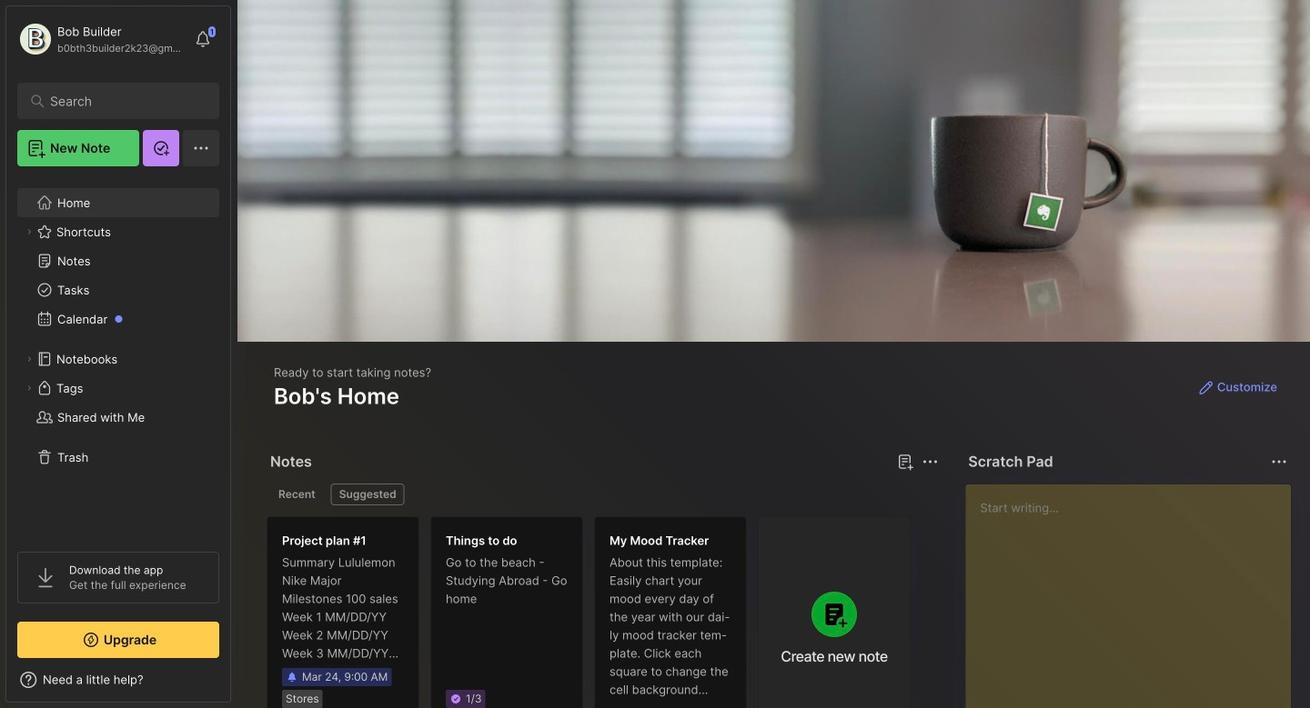 Task type: describe. For each thing, give the bounding box(es) containing it.
2 tab from the left
[[331, 484, 405, 506]]

none search field inside main element
[[50, 90, 195, 112]]

Start writing… text field
[[980, 485, 1290, 709]]

click to collapse image
[[230, 675, 243, 697]]

Search text field
[[50, 93, 195, 110]]



Task type: locate. For each thing, give the bounding box(es) containing it.
Account field
[[17, 21, 186, 57]]

expand tags image
[[24, 383, 35, 394]]

None search field
[[50, 90, 195, 112]]

tree inside main element
[[6, 177, 230, 536]]

0 horizontal spatial tab
[[270, 484, 324, 506]]

1 tab from the left
[[270, 484, 324, 506]]

1 horizontal spatial tab
[[331, 484, 405, 506]]

tab list
[[270, 484, 936, 506]]

row group
[[267, 517, 922, 709]]

tab
[[270, 484, 324, 506], [331, 484, 405, 506]]

expand notebooks image
[[24, 354, 35, 365]]

WHAT'S NEW field
[[6, 666, 230, 695]]

main element
[[0, 0, 237, 709]]

tree
[[6, 177, 230, 536]]



Task type: vqa. For each thing, say whether or not it's contained in the screenshot.
CLICK TO COLLAPSE icon
yes



